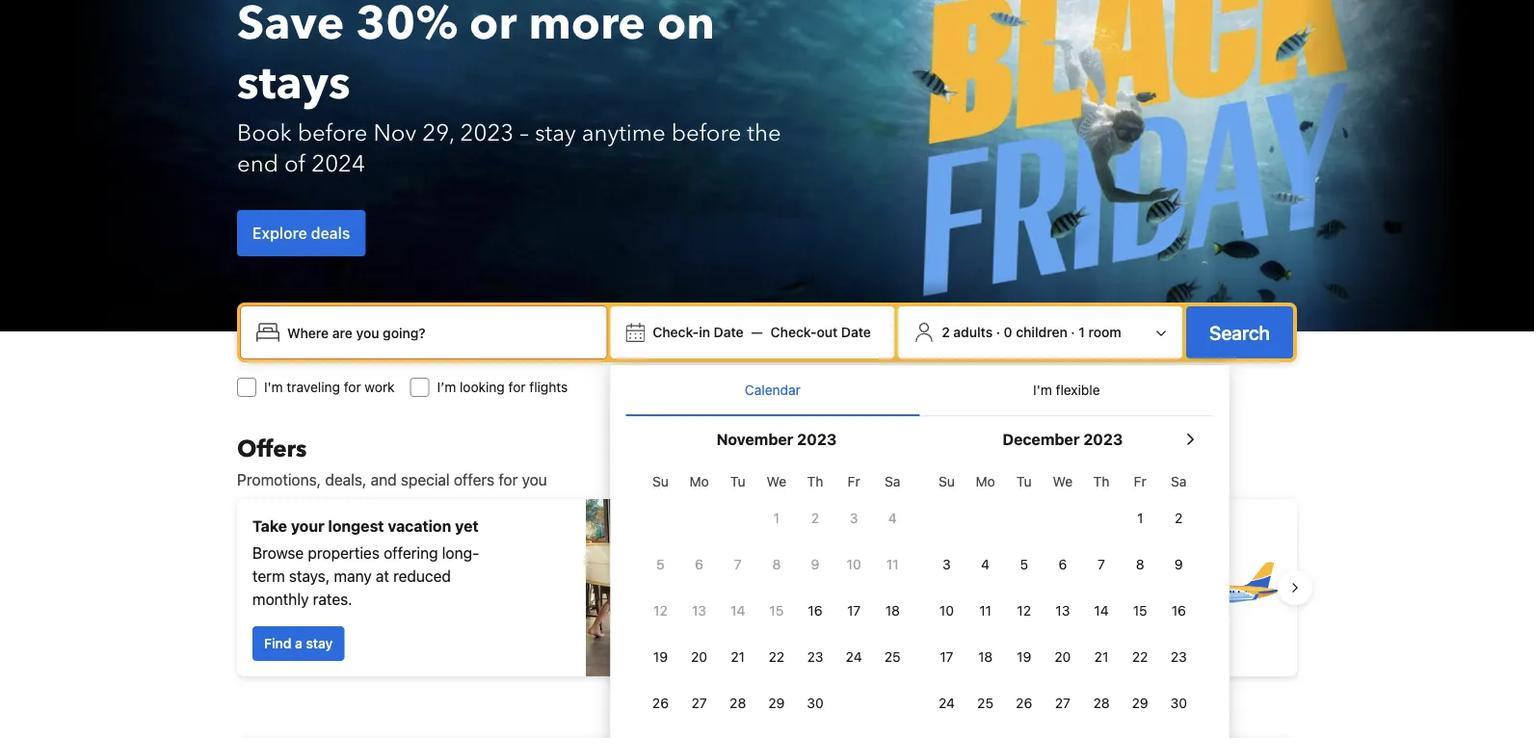 Task type: vqa. For each thing, say whether or not it's contained in the screenshot.
staff
no



Task type: locate. For each thing, give the bounding box(es) containing it.
stay inside save 30% or more on stays book before nov 29, 2023 – stay anytime before the end of 2024
[[535, 117, 576, 149]]

1 horizontal spatial 27
[[1055, 696, 1071, 711]]

1 26 from the left
[[653, 696, 669, 711]]

1 horizontal spatial 30
[[1171, 696, 1188, 711]]

29 left 30 option
[[769, 696, 785, 711]]

2023
[[460, 117, 514, 149], [797, 430, 837, 449], [1084, 430, 1123, 449]]

30 right the 29 option
[[807, 696, 824, 711]]

27 inside option
[[692, 696, 707, 711]]

1 horizontal spatial mo
[[976, 474, 996, 490]]

save 30% or more on stays book before nov 29, 2023 – stay anytime before the end of 2024
[[237, 0, 782, 180]]

1 29 from the left
[[769, 696, 785, 711]]

15
[[770, 603, 784, 619], [1133, 603, 1148, 619]]

0 vertical spatial 3
[[850, 510, 858, 526]]

1 fr from the left
[[848, 474, 861, 490]]

7 right 6 december 2023 option
[[1098, 557, 1106, 573]]

1 horizontal spatial before
[[672, 117, 742, 149]]

29 for 29 'checkbox'
[[1132, 696, 1149, 711]]

14 for the 14 december 2023 checkbox
[[1095, 603, 1109, 619]]

13 inside option
[[692, 603, 707, 619]]

2 right 1 december 2023 checkbox
[[1175, 510, 1183, 526]]

21 inside checkbox
[[1095, 649, 1109, 665]]

Where are you going? field
[[280, 315, 599, 350]]

1 mo from the left
[[690, 474, 709, 490]]

compare
[[892, 556, 953, 574]]

0 horizontal spatial 11
[[887, 557, 899, 573]]

mo up 4 'option'
[[976, 474, 996, 490]]

27 left the '28 december 2023' checkbox
[[1055, 696, 1071, 711]]

26 left 27 december 2023 option
[[1016, 696, 1033, 711]]

9 inside 9 checkbox
[[811, 557, 820, 573]]

12
[[654, 603, 668, 619], [1017, 603, 1032, 619]]

17 inside 'checkbox'
[[847, 603, 861, 619]]

1 vertical spatial and
[[957, 556, 984, 574]]

2 · from the left
[[1071, 324, 1076, 340]]

date right out
[[841, 324, 871, 340]]

sa up 2 december 2023 checkbox on the bottom right of page
[[1171, 474, 1187, 490]]

region containing take your longest vacation yet
[[222, 492, 1313, 684]]

for left work
[[344, 379, 361, 395]]

14 December 2023 checkbox
[[1083, 590, 1121, 632]]

1 horizontal spatial 19
[[1017, 649, 1032, 665]]

1 7 from the left
[[734, 557, 742, 573]]

1 su from the left
[[653, 474, 669, 490]]

1 horizontal spatial 1
[[1079, 324, 1085, 340]]

and
[[371, 471, 397, 489], [957, 556, 984, 574]]

tu for november
[[731, 474, 746, 490]]

10 down get inspired – compare and book flights with flexibility
[[940, 603, 954, 619]]

tab list
[[626, 365, 1214, 417]]

0 horizontal spatial 15
[[770, 603, 784, 619]]

16 for "16" checkbox
[[808, 603, 823, 619]]

sa for november 2023
[[885, 474, 901, 490]]

– right 29,
[[520, 117, 529, 149]]

i'm left traveling
[[264, 379, 283, 395]]

1 horizontal spatial 18
[[978, 649, 993, 665]]

1 horizontal spatial 14
[[1095, 603, 1109, 619]]

19
[[653, 649, 668, 665], [1017, 649, 1032, 665]]

fr up 1 december 2023 checkbox
[[1134, 474, 1147, 490]]

28 right 27 november 2023 option
[[730, 696, 746, 711]]

19 November 2023 checkbox
[[641, 636, 680, 679]]

0 horizontal spatial fr
[[848, 474, 861, 490]]

2 5 from the left
[[1020, 557, 1029, 573]]

19 right 18 december 2023 checkbox
[[1017, 649, 1032, 665]]

22 December 2023 checkbox
[[1121, 636, 1160, 679]]

7 inside checkbox
[[734, 557, 742, 573]]

1 we from the left
[[767, 474, 787, 490]]

14 inside checkbox
[[1095, 603, 1109, 619]]

22 inside option
[[769, 649, 785, 665]]

6 inside '6 november 2023' checkbox
[[695, 557, 704, 573]]

17 for 17 'checkbox'
[[847, 603, 861, 619]]

0 vertical spatial flights
[[530, 379, 568, 395]]

0 horizontal spatial 21
[[731, 649, 745, 665]]

28 November 2023 checkbox
[[719, 683, 758, 725]]

for right looking
[[509, 379, 526, 395]]

1 horizontal spatial su
[[939, 474, 955, 490]]

10 inside option
[[940, 603, 954, 619]]

18 November 2023 checkbox
[[874, 590, 912, 632]]

0 horizontal spatial 7
[[734, 557, 742, 573]]

1 horizontal spatial fr
[[1134, 474, 1147, 490]]

0 horizontal spatial 16
[[808, 603, 823, 619]]

23 for 23 november 2023 checkbox
[[807, 649, 824, 665]]

0 horizontal spatial date
[[714, 324, 744, 340]]

26 November 2023 checkbox
[[641, 683, 680, 725]]

a
[[295, 636, 303, 652]]

1 horizontal spatial 2023
[[797, 430, 837, 449]]

25 inside option
[[885, 649, 901, 665]]

0 horizontal spatial 13
[[692, 603, 707, 619]]

26
[[653, 696, 669, 711], [1016, 696, 1033, 711]]

flights left 'with'
[[1026, 556, 1070, 574]]

11 December 2023 checkbox
[[966, 590, 1005, 632]]

0 horizontal spatial 28
[[730, 696, 746, 711]]

28 inside checkbox
[[1094, 696, 1110, 711]]

20 for 20 option
[[1055, 649, 1071, 665]]

1 horizontal spatial 28
[[1094, 696, 1110, 711]]

12 for the 12 checkbox
[[1017, 603, 1032, 619]]

2 inside checkbox
[[812, 510, 820, 526]]

0 horizontal spatial 3
[[850, 510, 858, 526]]

1 horizontal spatial i'm
[[1034, 382, 1052, 398]]

end
[[237, 148, 279, 180]]

grid for december
[[928, 463, 1199, 738]]

9 December 2023 checkbox
[[1160, 544, 1199, 586]]

tu down november
[[731, 474, 746, 490]]

9 inside 9 december 2023 checkbox
[[1175, 557, 1183, 573]]

i'm flexible
[[1034, 382, 1101, 398]]

stay left anytime
[[535, 117, 576, 149]]

2023 for december
[[1084, 430, 1123, 449]]

12 inside checkbox
[[1017, 603, 1032, 619]]

th for november 2023
[[807, 474, 824, 490]]

2 for november 2023
[[812, 510, 820, 526]]

we
[[767, 474, 787, 490], [1053, 474, 1073, 490]]

27 December 2023 checkbox
[[1044, 683, 1083, 725]]

28 inside "checkbox"
[[730, 696, 746, 711]]

11 inside option
[[887, 557, 899, 573]]

· left "0"
[[997, 324, 1001, 340]]

tu
[[731, 474, 746, 490], [1017, 474, 1032, 490]]

0 horizontal spatial tu
[[731, 474, 746, 490]]

i'm inside button
[[1034, 382, 1052, 398]]

1 vertical spatial 17
[[940, 649, 954, 665]]

0 horizontal spatial 12
[[654, 603, 668, 619]]

2 sa from the left
[[1171, 474, 1187, 490]]

23 right 22 november 2023 option
[[807, 649, 824, 665]]

before left nov
[[298, 117, 368, 149]]

28
[[730, 696, 746, 711], [1094, 696, 1110, 711]]

flights
[[530, 379, 568, 395], [1026, 556, 1070, 574]]

16
[[808, 603, 823, 619], [1172, 603, 1187, 619]]

we for december
[[1053, 474, 1073, 490]]

20 inside 'option'
[[691, 649, 708, 665]]

13 right 12 option
[[692, 603, 707, 619]]

0 horizontal spatial 30
[[807, 696, 824, 711]]

22 inside checkbox
[[1133, 649, 1149, 665]]

15 inside 15 option
[[1133, 603, 1148, 619]]

tu down december
[[1017, 474, 1032, 490]]

0 horizontal spatial 6
[[695, 557, 704, 573]]

0 vertical spatial 4
[[889, 510, 897, 526]]

we up 1 november 2023 option
[[767, 474, 787, 490]]

1 horizontal spatial ·
[[1071, 324, 1076, 340]]

17 left 18 december 2023 checkbox
[[940, 649, 954, 665]]

3 right 2 checkbox
[[850, 510, 858, 526]]

1 14 from the left
[[731, 603, 745, 619]]

21 inside option
[[731, 649, 745, 665]]

5 November 2023 checkbox
[[641, 544, 680, 586]]

1 20 from the left
[[691, 649, 708, 665]]

calendar button
[[626, 365, 920, 415]]

0 horizontal spatial –
[[520, 117, 529, 149]]

1 horizontal spatial 25
[[978, 696, 994, 711]]

check- right —
[[771, 324, 817, 340]]

20 right 19 december 2023 option
[[1055, 649, 1071, 665]]

th
[[807, 474, 824, 490], [1094, 474, 1110, 490]]

1 28 from the left
[[730, 696, 746, 711]]

1 6 from the left
[[695, 557, 704, 573]]

15 right the 14 december 2023 checkbox
[[1133, 603, 1148, 619]]

21 right 20 option
[[1095, 649, 1109, 665]]

11 inside checkbox
[[980, 603, 992, 619]]

for left you
[[499, 471, 518, 489]]

30 inside 'option'
[[1171, 696, 1188, 711]]

4 inside 4 'option'
[[982, 557, 990, 573]]

7 inside option
[[1098, 557, 1106, 573]]

15 inside 15 "option"
[[770, 603, 784, 619]]

22 November 2023 checkbox
[[758, 636, 796, 679]]

12 left 13 option
[[654, 603, 668, 619]]

i'm
[[264, 379, 283, 395], [1034, 382, 1052, 398]]

0 horizontal spatial 24
[[846, 649, 862, 665]]

12 right 11 december 2023 checkbox
[[1017, 603, 1032, 619]]

1 left room
[[1079, 324, 1085, 340]]

1 horizontal spatial 15
[[1133, 603, 1148, 619]]

10
[[847, 557, 861, 573], [940, 603, 954, 619]]

·
[[997, 324, 1001, 340], [1071, 324, 1076, 340]]

explore deals link
[[237, 210, 366, 256]]

17 inside checkbox
[[940, 649, 954, 665]]

2 th from the left
[[1094, 474, 1110, 490]]

1 vertical spatial 3
[[943, 557, 951, 573]]

13 November 2023 checkbox
[[680, 590, 719, 632]]

and left the book
[[957, 556, 984, 574]]

0 horizontal spatial 4
[[889, 510, 897, 526]]

27 inside option
[[1055, 696, 1071, 711]]

before left the at the top of the page
[[672, 117, 742, 149]]

1 5 from the left
[[657, 557, 665, 573]]

2 23 from the left
[[1171, 649, 1187, 665]]

29 November 2023 checkbox
[[758, 683, 796, 725]]

1 horizontal spatial th
[[1094, 474, 1110, 490]]

20 inside option
[[1055, 649, 1071, 665]]

14 left 15 option
[[1095, 603, 1109, 619]]

1 horizontal spatial 9
[[1175, 557, 1183, 573]]

19 inside option
[[1017, 649, 1032, 665]]

1 21 from the left
[[731, 649, 745, 665]]

22 right 21 option in the bottom left of the page
[[769, 649, 785, 665]]

30 right 29 'checkbox'
[[1171, 696, 1188, 711]]

adults
[[954, 324, 993, 340]]

1 22 from the left
[[769, 649, 785, 665]]

6 for 6 december 2023 option
[[1059, 557, 1067, 573]]

sa
[[885, 474, 901, 490], [1171, 474, 1187, 490]]

17 December 2023 checkbox
[[928, 636, 966, 679]]

28 December 2023 checkbox
[[1083, 683, 1121, 725]]

2 30 from the left
[[1171, 696, 1188, 711]]

2 tu from the left
[[1017, 474, 1032, 490]]

7 for 7 checkbox
[[734, 557, 742, 573]]

grid for november
[[641, 463, 912, 725]]

2 9 from the left
[[1175, 557, 1183, 573]]

1 horizontal spatial 24
[[939, 696, 955, 711]]

25
[[885, 649, 901, 665], [978, 696, 994, 711]]

13
[[692, 603, 707, 619], [1056, 603, 1070, 619]]

– inside get inspired – compare and book flights with flexibility
[[879, 556, 888, 574]]

1 for december 2023
[[1138, 510, 1144, 526]]

2 28 from the left
[[1094, 696, 1110, 711]]

20
[[691, 649, 708, 665], [1055, 649, 1071, 665]]

18 December 2023 checkbox
[[966, 636, 1005, 679]]

6 left 7 checkbox
[[695, 557, 704, 573]]

14 inside option
[[731, 603, 745, 619]]

2 14 from the left
[[1095, 603, 1109, 619]]

flights right looking
[[530, 379, 568, 395]]

19 left 20 'option'
[[653, 649, 668, 665]]

0 horizontal spatial 5
[[657, 557, 665, 573]]

2 horizontal spatial 1
[[1138, 510, 1144, 526]]

1 vertical spatial 10
[[940, 603, 954, 619]]

2 fr from the left
[[1134, 474, 1147, 490]]

1 horizontal spatial 11
[[980, 603, 992, 619]]

24
[[846, 649, 862, 665], [939, 696, 955, 711]]

24 right 23 november 2023 checkbox
[[846, 649, 862, 665]]

23 right 22 december 2023 checkbox
[[1171, 649, 1187, 665]]

0 horizontal spatial i'm
[[264, 379, 283, 395]]

1 vertical spatial 4
[[982, 557, 990, 573]]

9 up flexibility
[[811, 557, 820, 573]]

0 vertical spatial 17
[[847, 603, 861, 619]]

19 December 2023 checkbox
[[1005, 636, 1044, 679]]

15 November 2023 checkbox
[[758, 590, 796, 632]]

fr up "3" option
[[848, 474, 861, 490]]

6 left 'with'
[[1059, 557, 1067, 573]]

10 December 2023 checkbox
[[928, 590, 966, 632]]

1 left 2 checkbox
[[774, 510, 780, 526]]

1 16 from the left
[[808, 603, 823, 619]]

1 th from the left
[[807, 474, 824, 490]]

1 horizontal spatial 13
[[1056, 603, 1070, 619]]

15 for 15 "option"
[[770, 603, 784, 619]]

1 15 from the left
[[770, 603, 784, 619]]

0 horizontal spatial 2
[[812, 510, 820, 526]]

date
[[714, 324, 744, 340], [841, 324, 871, 340]]

grid
[[641, 463, 912, 725], [928, 463, 1199, 738]]

1 9 from the left
[[811, 557, 820, 573]]

1 vertical spatial 24
[[939, 696, 955, 711]]

7 right '6 november 2023' checkbox
[[734, 557, 742, 573]]

2 26 from the left
[[1016, 696, 1033, 711]]

25 right 24 option
[[978, 696, 994, 711]]

get inspired – compare and book flights with flexibility
[[790, 556, 1103, 597]]

22 for 22 december 2023 checkbox
[[1133, 649, 1149, 665]]

2 adults · 0 children · 1 room
[[942, 324, 1122, 340]]

1 19 from the left
[[653, 649, 668, 665]]

11 November 2023 checkbox
[[874, 544, 912, 586]]

10 for 10 'option' at right
[[847, 557, 861, 573]]

1 8 from the left
[[773, 557, 781, 573]]

0 vertical spatial 10
[[847, 557, 861, 573]]

18 right 17 'checkbox'
[[886, 603, 900, 619]]

16 down flexibility
[[808, 603, 823, 619]]

17
[[847, 603, 861, 619], [940, 649, 954, 665]]

1 vertical spatial –
[[879, 556, 888, 574]]

26 inside option
[[1016, 696, 1033, 711]]

13 right the 12 checkbox
[[1056, 603, 1070, 619]]

1 12 from the left
[[654, 603, 668, 619]]

3 left 4 'option'
[[943, 557, 951, 573]]

0 horizontal spatial 26
[[653, 696, 669, 711]]

4 inside '4 november 2023' checkbox
[[889, 510, 897, 526]]

th up 2 checkbox
[[807, 474, 824, 490]]

27 for 27 november 2023 option
[[692, 696, 707, 711]]

1 horizontal spatial 5
[[1020, 557, 1029, 573]]

16 inside option
[[1172, 603, 1187, 619]]

looking
[[460, 379, 505, 395]]

date right in at left top
[[714, 324, 744, 340]]

18 left 19 december 2023 option
[[978, 649, 993, 665]]

– right 10 'option' at right
[[879, 556, 888, 574]]

29 inside 'checkbox'
[[1132, 696, 1149, 711]]

29
[[769, 696, 785, 711], [1132, 696, 1149, 711]]

4 right "3" option
[[889, 510, 897, 526]]

2023 down flexible
[[1084, 430, 1123, 449]]

i'm traveling for work
[[264, 379, 395, 395]]

11 right 10 'option' at right
[[887, 557, 899, 573]]

2 22 from the left
[[1133, 649, 1149, 665]]

23 inside checkbox
[[807, 649, 824, 665]]

0 horizontal spatial 9
[[811, 557, 820, 573]]

29 inside option
[[769, 696, 785, 711]]

check-in date — check-out date
[[653, 324, 871, 340]]

flights inside get inspired – compare and book flights with flexibility
[[1026, 556, 1070, 574]]

2 8 from the left
[[1136, 557, 1145, 573]]

2 29 from the left
[[1132, 696, 1149, 711]]

2 13 from the left
[[1056, 603, 1070, 619]]

tab list containing calendar
[[626, 365, 1214, 417]]

1 horizontal spatial 8
[[1136, 557, 1145, 573]]

18 inside option
[[886, 603, 900, 619]]

2 20 from the left
[[1055, 649, 1071, 665]]

26 for 26 option
[[1016, 696, 1033, 711]]

26 inside 'option'
[[653, 696, 669, 711]]

20 November 2023 checkbox
[[680, 636, 719, 679]]

we for november
[[767, 474, 787, 490]]

2 horizontal spatial 2
[[1175, 510, 1183, 526]]

2 12 from the left
[[1017, 603, 1032, 619]]

25 November 2023 checkbox
[[874, 636, 912, 679]]

region
[[222, 492, 1313, 684]]

for for traveling
[[344, 379, 361, 395]]

19 inside checkbox
[[653, 649, 668, 665]]

0 horizontal spatial 22
[[769, 649, 785, 665]]

0 horizontal spatial grid
[[641, 463, 912, 725]]

18 for 18 december 2023 checkbox
[[978, 649, 993, 665]]

25 right 24 option at the bottom right of page
[[885, 649, 901, 665]]

2 we from the left
[[1053, 474, 1073, 490]]

0 horizontal spatial 18
[[886, 603, 900, 619]]

0 vertical spatial –
[[520, 117, 529, 149]]

8 right "7" option
[[1136, 557, 1145, 573]]

27 right 26 'option'
[[692, 696, 707, 711]]

30
[[807, 696, 824, 711], [1171, 696, 1188, 711]]

14 right 13 option
[[731, 603, 745, 619]]

21
[[731, 649, 745, 665], [1095, 649, 1109, 665]]

26 for 26 'option'
[[653, 696, 669, 711]]

18
[[886, 603, 900, 619], [978, 649, 993, 665]]

stays,
[[289, 567, 330, 586]]

2 inside button
[[942, 324, 950, 340]]

10 right 9 checkbox
[[847, 557, 861, 573]]

0 horizontal spatial check-
[[653, 324, 699, 340]]

and right 'deals,'
[[371, 471, 397, 489]]

2 su from the left
[[939, 474, 955, 490]]

24 left the "25" option
[[939, 696, 955, 711]]

1 · from the left
[[997, 324, 1001, 340]]

– inside save 30% or more on stays book before nov 29, 2023 – stay anytime before the end of 2024
[[520, 117, 529, 149]]

book
[[237, 117, 292, 149]]

tu for december
[[1017, 474, 1032, 490]]

2 right 1 november 2023 option
[[812, 510, 820, 526]]

23 December 2023 checkbox
[[1160, 636, 1199, 679]]

check- left —
[[653, 324, 699, 340]]

2 November 2023 checkbox
[[796, 497, 835, 540]]

24 for 24 option
[[939, 696, 955, 711]]

0 horizontal spatial 10
[[847, 557, 861, 573]]

1 horizontal spatial 16
[[1172, 603, 1187, 619]]

december 2023
[[1003, 430, 1123, 449]]

5 inside 5 december 2023 option
[[1020, 557, 1029, 573]]

fr
[[848, 474, 861, 490], [1134, 474, 1147, 490]]

0 horizontal spatial 1
[[774, 510, 780, 526]]

0 horizontal spatial sa
[[885, 474, 901, 490]]

1 inside 1 november 2023 option
[[774, 510, 780, 526]]

before
[[298, 117, 368, 149], [672, 117, 742, 149]]

16 inside checkbox
[[808, 603, 823, 619]]

17 right "16" checkbox
[[847, 603, 861, 619]]

0 horizontal spatial ·
[[997, 324, 1001, 340]]

22
[[769, 649, 785, 665], [1133, 649, 1149, 665]]

25 inside option
[[978, 696, 994, 711]]

i'm left flexible
[[1034, 382, 1052, 398]]

1 horizontal spatial date
[[841, 324, 871, 340]]

2 left adults
[[942, 324, 950, 340]]

0 horizontal spatial and
[[371, 471, 397, 489]]

14
[[731, 603, 745, 619], [1095, 603, 1109, 619]]

2 16 from the left
[[1172, 603, 1187, 619]]

1 vertical spatial 25
[[978, 696, 994, 711]]

1 date from the left
[[714, 324, 744, 340]]

5 December 2023 checkbox
[[1005, 544, 1044, 586]]

su up 5 option
[[653, 474, 669, 490]]

16 right 15 option
[[1172, 603, 1187, 619]]

0 horizontal spatial mo
[[690, 474, 709, 490]]

3 for "3" option
[[850, 510, 858, 526]]

th down the december 2023
[[1094, 474, 1110, 490]]

2 6 from the left
[[1059, 557, 1067, 573]]

1 horizontal spatial we
[[1053, 474, 1073, 490]]

13 inside checkbox
[[1056, 603, 1070, 619]]

1 left 2 december 2023 checkbox on the bottom right of page
[[1138, 510, 1144, 526]]

1
[[1079, 324, 1085, 340], [774, 510, 780, 526], [1138, 510, 1144, 526]]

0 vertical spatial 18
[[886, 603, 900, 619]]

i'm flexible button
[[920, 365, 1214, 415]]

1 horizontal spatial 23
[[1171, 649, 1187, 665]]

20 for 20 'option'
[[691, 649, 708, 665]]

0 horizontal spatial 14
[[731, 603, 745, 619]]

1 13 from the left
[[692, 603, 707, 619]]

5 for 5 december 2023 option
[[1020, 557, 1029, 573]]

27 for 27 december 2023 option
[[1055, 696, 1071, 711]]

1 inside 2 adults · 0 children · 1 room button
[[1079, 324, 1085, 340]]

sa up '4 november 2023' checkbox
[[885, 474, 901, 490]]

2 7 from the left
[[1098, 557, 1106, 573]]

0 vertical spatial and
[[371, 471, 397, 489]]

1 horizontal spatial 21
[[1095, 649, 1109, 665]]

8
[[773, 557, 781, 573], [1136, 557, 1145, 573]]

1 inside 1 december 2023 checkbox
[[1138, 510, 1144, 526]]

1 vertical spatial 11
[[980, 603, 992, 619]]

mo for november
[[690, 474, 709, 490]]

2 inside checkbox
[[1175, 510, 1183, 526]]

2
[[942, 324, 950, 340], [812, 510, 820, 526], [1175, 510, 1183, 526]]

1 horizontal spatial check-
[[771, 324, 817, 340]]

0 horizontal spatial 29
[[769, 696, 785, 711]]

1 vertical spatial 18
[[978, 649, 993, 665]]

12 for 12 option
[[654, 603, 668, 619]]

mo
[[690, 474, 709, 490], [976, 474, 996, 490]]

12 inside option
[[654, 603, 668, 619]]

5 inside 5 option
[[657, 557, 665, 573]]

10 inside 'option'
[[847, 557, 861, 573]]

3 inside 3 december 2023 checkbox
[[943, 557, 951, 573]]

0 horizontal spatial th
[[807, 474, 824, 490]]

25 December 2023 checkbox
[[966, 683, 1005, 725]]

30 inside option
[[807, 696, 824, 711]]

su for december
[[939, 474, 955, 490]]

stay right "a"
[[306, 636, 333, 652]]

su up 3 december 2023 checkbox
[[939, 474, 955, 490]]

1 horizontal spatial 10
[[940, 603, 954, 619]]

sa for december 2023
[[1171, 474, 1187, 490]]

9 right 8 december 2023 option
[[1175, 557, 1183, 573]]

1 horizontal spatial 29
[[1132, 696, 1149, 711]]

6 inside 6 december 2023 option
[[1059, 557, 1067, 573]]

11 right 10 december 2023 option
[[980, 603, 992, 619]]

1 horizontal spatial grid
[[928, 463, 1199, 738]]

2 grid from the left
[[928, 463, 1199, 738]]

26 left 27 november 2023 option
[[653, 696, 669, 711]]

0 vertical spatial 24
[[846, 649, 862, 665]]

18 inside checkbox
[[978, 649, 993, 665]]

29 December 2023 checkbox
[[1121, 683, 1160, 725]]

1 horizontal spatial 2
[[942, 324, 950, 340]]

traveling
[[287, 379, 340, 395]]

2023 right november
[[797, 430, 837, 449]]

12 November 2023 checkbox
[[641, 590, 680, 632]]

1 23 from the left
[[807, 649, 824, 665]]

16 for the '16 december 2023' option
[[1172, 603, 1187, 619]]

1 30 from the left
[[807, 696, 824, 711]]

0 horizontal spatial 27
[[692, 696, 707, 711]]

12 December 2023 checkbox
[[1005, 590, 1044, 632]]

22 right 21 checkbox in the bottom of the page
[[1133, 649, 1149, 665]]

1 horizontal spatial 22
[[1133, 649, 1149, 665]]

15 right 14 november 2023 option
[[770, 603, 784, 619]]

1 horizontal spatial stay
[[535, 117, 576, 149]]

check-
[[653, 324, 699, 340], [771, 324, 817, 340]]

21 November 2023 checkbox
[[719, 636, 758, 679]]

2023 right 29,
[[460, 117, 514, 149]]

progress bar
[[740, 692, 794, 700]]

26 December 2023 checkbox
[[1005, 683, 1044, 725]]

29 right the '28 december 2023' checkbox
[[1132, 696, 1149, 711]]

2 27 from the left
[[1055, 696, 1071, 711]]

11
[[887, 557, 899, 573], [980, 603, 992, 619]]

2 19 from the left
[[1017, 649, 1032, 665]]

2 21 from the left
[[1095, 649, 1109, 665]]

7 for "7" option
[[1098, 557, 1106, 573]]

su
[[653, 474, 669, 490], [939, 474, 955, 490]]

december
[[1003, 430, 1080, 449]]

1 tu from the left
[[731, 474, 746, 490]]

· right children on the right top of page
[[1071, 324, 1076, 340]]

0 horizontal spatial 23
[[807, 649, 824, 665]]

1 sa from the left
[[885, 474, 901, 490]]

28 right 27 december 2023 option
[[1094, 696, 1110, 711]]

stays
[[237, 52, 350, 115]]

1 horizontal spatial 26
[[1016, 696, 1033, 711]]

23 inside checkbox
[[1171, 649, 1187, 665]]

1 27 from the left
[[692, 696, 707, 711]]

5 right 4 'option'
[[1020, 557, 1029, 573]]

we down the december 2023
[[1053, 474, 1073, 490]]

save
[[237, 0, 345, 55]]

mo up '6 november 2023' checkbox
[[690, 474, 709, 490]]

28 for 28 november 2023 "checkbox"
[[730, 696, 746, 711]]

–
[[520, 117, 529, 149], [879, 556, 888, 574]]

0 vertical spatial stay
[[535, 117, 576, 149]]

25 for the "25" option
[[978, 696, 994, 711]]

1 grid from the left
[[641, 463, 912, 725]]

8 left get
[[773, 557, 781, 573]]

21 right 20 'option'
[[731, 649, 745, 665]]

1 horizontal spatial 17
[[940, 649, 954, 665]]

2 mo from the left
[[976, 474, 996, 490]]

4 right 3 december 2023 checkbox
[[982, 557, 990, 573]]

20 left 21 option in the bottom left of the page
[[691, 649, 708, 665]]

3 inside "3" option
[[850, 510, 858, 526]]

0 vertical spatial 11
[[887, 557, 899, 573]]

2 15 from the left
[[1133, 603, 1148, 619]]

1 horizontal spatial flights
[[1026, 556, 1070, 574]]

5 left '6 november 2023' checkbox
[[657, 557, 665, 573]]



Task type: describe. For each thing, give the bounding box(es) containing it.
24 for 24 option at the bottom right of page
[[846, 649, 862, 665]]

0 horizontal spatial flights
[[530, 379, 568, 395]]

properties
[[308, 544, 380, 563]]

4 for 4 'option'
[[982, 557, 990, 573]]

19 for 19 november 2023 checkbox
[[653, 649, 668, 665]]

explore
[[253, 224, 307, 242]]

find
[[264, 636, 292, 652]]

20 December 2023 checkbox
[[1044, 636, 1083, 679]]

24 November 2023 checkbox
[[835, 636, 874, 679]]

offering
[[384, 544, 438, 563]]

9 November 2023 checkbox
[[796, 544, 835, 586]]

november 2023
[[717, 430, 837, 449]]

inspired
[[820, 556, 875, 574]]

th for december 2023
[[1094, 474, 1110, 490]]

1 before from the left
[[298, 117, 368, 149]]

21 for 21 checkbox in the bottom of the page
[[1095, 649, 1109, 665]]

i'm looking for flights
[[437, 379, 568, 395]]

29,
[[422, 117, 455, 149]]

8 for 8 december 2023 option
[[1136, 557, 1145, 573]]

21 for 21 option in the bottom left of the page
[[731, 649, 745, 665]]

on
[[657, 0, 715, 55]]

22 for 22 november 2023 option
[[769, 649, 785, 665]]

2 for december 2023
[[1175, 510, 1183, 526]]

—
[[752, 324, 763, 340]]

5 for 5 option
[[657, 557, 665, 573]]

explore deals
[[253, 224, 350, 242]]

children
[[1016, 324, 1068, 340]]

offers promotions, deals, and special offers for you
[[237, 433, 547, 489]]

find a stay link
[[253, 627, 344, 661]]

2024
[[312, 148, 365, 180]]

check-in date button
[[645, 315, 752, 350]]

with
[[1074, 556, 1103, 574]]

reduced
[[393, 567, 451, 586]]

3 for 3 december 2023 checkbox
[[943, 557, 951, 573]]

2023 for november
[[797, 430, 837, 449]]

19 for 19 december 2023 option
[[1017, 649, 1032, 665]]

or
[[470, 0, 517, 55]]

offers
[[237, 433, 307, 465]]

fr for december 2023
[[1134, 474, 1147, 490]]

4 for '4 november 2023' checkbox
[[889, 510, 897, 526]]

deals
[[311, 224, 350, 242]]

9 for 9 december 2023 checkbox
[[1175, 557, 1183, 573]]

special
[[401, 471, 450, 489]]

i'm
[[437, 379, 456, 395]]

more
[[529, 0, 646, 55]]

term
[[253, 567, 285, 586]]

7 December 2023 checkbox
[[1083, 544, 1121, 586]]

search
[[1210, 321, 1271, 344]]

13 for 13 option
[[692, 603, 707, 619]]

browse
[[253, 544, 304, 563]]

find a stay
[[264, 636, 333, 652]]

11 for 11 option at the bottom of the page
[[887, 557, 899, 573]]

and inside offers promotions, deals, and special offers for you
[[371, 471, 397, 489]]

room
[[1089, 324, 1122, 340]]

7 November 2023 checkbox
[[719, 544, 758, 586]]

6 for '6 november 2023' checkbox
[[695, 557, 704, 573]]

fr for november 2023
[[848, 474, 861, 490]]

work
[[365, 379, 395, 395]]

17 for 17 december 2023 checkbox
[[940, 649, 954, 665]]

16 November 2023 checkbox
[[796, 590, 835, 632]]

8 December 2023 checkbox
[[1121, 544, 1160, 586]]

0 horizontal spatial stay
[[306, 636, 333, 652]]

16 December 2023 checkbox
[[1160, 590, 1199, 632]]

8 for '8 november 2023' option
[[773, 557, 781, 573]]

14 for 14 november 2023 option
[[731, 603, 745, 619]]

search button
[[1187, 307, 1294, 359]]

yet
[[455, 517, 479, 536]]

3 December 2023 checkbox
[[928, 544, 966, 586]]

17 November 2023 checkbox
[[835, 590, 874, 632]]

10 for 10 december 2023 option
[[940, 603, 954, 619]]

promotions,
[[237, 471, 321, 489]]

30 for 30 december 2023 'option'
[[1171, 696, 1188, 711]]

i'm for i'm flexible
[[1034, 382, 1052, 398]]

2 before from the left
[[672, 117, 742, 149]]

rates.
[[313, 590, 353, 609]]

24 December 2023 checkbox
[[928, 683, 966, 725]]

vacation
[[388, 517, 451, 536]]

for inside offers promotions, deals, and special offers for you
[[499, 471, 518, 489]]

at
[[376, 567, 389, 586]]

8 November 2023 checkbox
[[758, 544, 796, 586]]

0
[[1004, 324, 1013, 340]]

su for november
[[653, 474, 669, 490]]

30 December 2023 checkbox
[[1160, 683, 1199, 725]]

get
[[790, 556, 816, 574]]

you
[[522, 471, 547, 489]]

anytime
[[582, 117, 666, 149]]

book
[[988, 556, 1022, 574]]

3 November 2023 checkbox
[[835, 497, 874, 540]]

28 for the '28 december 2023' checkbox
[[1094, 696, 1110, 711]]

13 for the 13 checkbox
[[1056, 603, 1070, 619]]

offers
[[454, 471, 495, 489]]

flexible
[[1056, 382, 1101, 398]]

november
[[717, 430, 794, 449]]

21 December 2023 checkbox
[[1083, 636, 1121, 679]]

flexibility
[[790, 579, 852, 597]]

29 for the 29 option
[[769, 696, 785, 711]]

30 November 2023 checkbox
[[796, 683, 835, 725]]

deals,
[[325, 471, 367, 489]]

in
[[699, 324, 710, 340]]

out
[[817, 324, 838, 340]]

15 December 2023 checkbox
[[1121, 590, 1160, 632]]

6 December 2023 checkbox
[[1044, 544, 1083, 586]]

and inside get inspired – compare and book flights with flexibility
[[957, 556, 984, 574]]

23 for 23 checkbox
[[1171, 649, 1187, 665]]

check-out date button
[[763, 315, 879, 350]]

10 November 2023 checkbox
[[835, 544, 874, 586]]

many
[[334, 567, 372, 586]]

30%
[[356, 0, 458, 55]]

i'm for i'm traveling for work
[[264, 379, 283, 395]]

1 December 2023 checkbox
[[1121, 497, 1160, 540]]

monthly
[[253, 590, 309, 609]]

mo for december
[[976, 474, 996, 490]]

4 November 2023 checkbox
[[874, 497, 912, 540]]

23 November 2023 checkbox
[[796, 636, 835, 679]]

18 for 18 november 2023 option
[[886, 603, 900, 619]]

long-
[[442, 544, 479, 563]]

take your longest vacation yet browse properties offering long- term stays, many at reduced monthly rates.
[[253, 517, 479, 609]]

longest
[[328, 517, 384, 536]]

4 December 2023 checkbox
[[966, 544, 1005, 586]]

1 check- from the left
[[653, 324, 699, 340]]

take
[[253, 517, 287, 536]]

2 check- from the left
[[771, 324, 817, 340]]

take your longest vacation yet image
[[586, 499, 760, 677]]

calendar
[[745, 382, 801, 398]]

15 for 15 option
[[1133, 603, 1148, 619]]

13 December 2023 checkbox
[[1044, 590, 1083, 632]]

1 for november 2023
[[774, 510, 780, 526]]

2023 inside save 30% or more on stays book before nov 29, 2023 – stay anytime before the end of 2024
[[460, 117, 514, 149]]

30 for 30 option
[[807, 696, 824, 711]]

your
[[291, 517, 325, 536]]

25 for 25 november 2023 option
[[885, 649, 901, 665]]

of
[[284, 148, 306, 180]]

11 for 11 december 2023 checkbox
[[980, 603, 992, 619]]

2 date from the left
[[841, 324, 871, 340]]

nov
[[374, 117, 417, 149]]

2 adults · 0 children · 1 room button
[[906, 314, 1175, 351]]

14 November 2023 checkbox
[[719, 590, 758, 632]]

6 November 2023 checkbox
[[680, 544, 719, 586]]

the
[[747, 117, 782, 149]]

1 November 2023 checkbox
[[758, 497, 796, 540]]

2 December 2023 checkbox
[[1160, 497, 1199, 540]]

fly away to your dream vacation image
[[1147, 521, 1282, 656]]

for for looking
[[509, 379, 526, 395]]

27 November 2023 checkbox
[[680, 683, 719, 725]]

9 for 9 checkbox
[[811, 557, 820, 573]]



